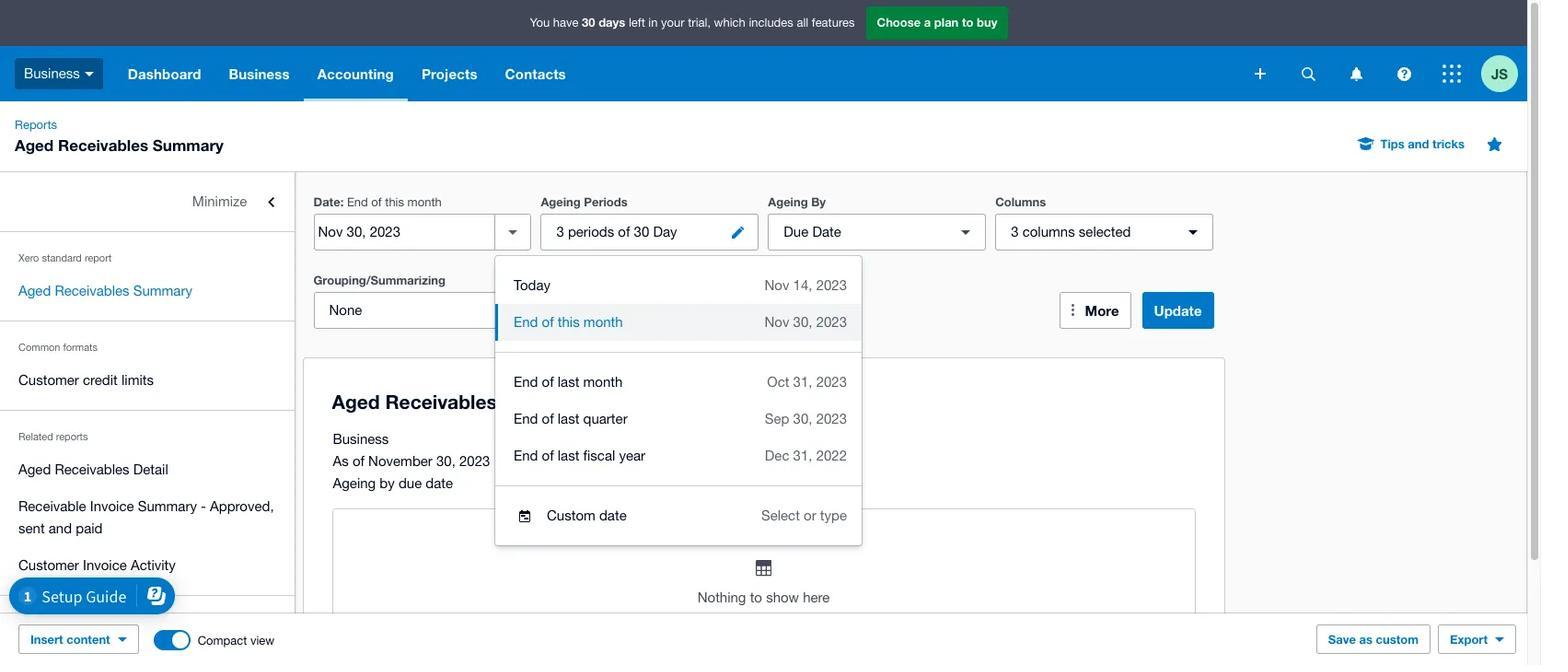 Task type: vqa. For each thing, say whether or not it's contained in the screenshot.


Task type: describe. For each thing, give the bounding box(es) containing it.
left
[[629, 16, 645, 30]]

plan
[[935, 15, 959, 30]]

minimize button
[[0, 183, 295, 220]]

dashboard
[[128, 65, 201, 82]]

standard
[[42, 252, 82, 263]]

year
[[619, 448, 646, 463]]

reports
[[56, 431, 88, 442]]

end of last fiscal year
[[514, 448, 646, 463]]

end for end of this month
[[514, 314, 538, 330]]

nov 14, 2023
[[765, 277, 847, 293]]

insert
[[30, 632, 63, 647]]

month for end of last month
[[584, 374, 623, 390]]

group containing today
[[496, 256, 862, 545]]

none button
[[314, 292, 532, 329]]

due date button
[[768, 214, 987, 251]]

trial,
[[688, 16, 711, 30]]

more
[[1086, 302, 1120, 319]]

banner containing js
[[0, 0, 1528, 101]]

projects
[[422, 65, 478, 82]]

days
[[599, 15, 626, 30]]

minimize
[[192, 193, 247, 209]]

none
[[329, 302, 362, 318]]

of down today
[[542, 314, 554, 330]]

ageing for ageing periods
[[541, 194, 581, 209]]

-
[[201, 498, 206, 514]]

nov 30, 2023
[[765, 314, 847, 330]]

have
[[553, 16, 579, 30]]

receivable
[[18, 498, 86, 514]]

november
[[369, 453, 433, 469]]

by
[[812, 194, 826, 209]]

reports link
[[7, 116, 64, 134]]

invoice for customer
[[83, 557, 127, 573]]

to inside learn how to create a custom
[[87, 647, 100, 662]]

0 vertical spatial a
[[925, 15, 932, 30]]

0 horizontal spatial business
[[24, 65, 80, 81]]

paid
[[76, 520, 103, 536]]

select or type
[[762, 508, 847, 523]]

periods
[[584, 194, 628, 209]]

a inside learn how to create a custom
[[146, 647, 153, 662]]

accounting button
[[304, 46, 408, 101]]

due
[[399, 475, 422, 491]]

due date
[[784, 224, 842, 239]]

summary for receivables
[[133, 283, 192, 298]]

Report title field
[[327, 381, 1188, 424]]

buy
[[977, 15, 998, 30]]

of down end of last quarter
[[542, 448, 554, 463]]

common
[[18, 342, 60, 353]]

tips and tricks
[[1381, 136, 1466, 151]]

columns
[[996, 194, 1047, 209]]

credit
[[83, 372, 118, 388]]

tips
[[1381, 136, 1405, 151]]

and inside receivable invoice summary - approved, sent and paid
[[49, 520, 72, 536]]

0 vertical spatial 30
[[582, 15, 596, 30]]

here
[[803, 590, 830, 605]]

selected
[[1079, 224, 1132, 239]]

xero
[[18, 252, 39, 263]]

3 periods of 30 day button
[[541, 214, 759, 251]]

1 horizontal spatial to
[[750, 590, 763, 605]]

30 inside "3 periods of 30 day" button
[[634, 224, 650, 239]]

your
[[661, 16, 685, 30]]

filter
[[577, 302, 610, 318]]

summary for invoice
[[138, 498, 197, 514]]

this inside list box
[[558, 314, 580, 330]]

export
[[1451, 632, 1489, 647]]

2023 for oct 31, 2023
[[817, 374, 847, 390]]

quarter
[[584, 411, 628, 426]]

learn more
[[18, 616, 70, 627]]

navigation containing dashboard
[[114, 46, 1243, 101]]

1 horizontal spatial svg image
[[1302, 67, 1316, 81]]

includes
[[749, 16, 794, 30]]

ageing by
[[768, 194, 826, 209]]

create
[[103, 647, 142, 662]]

as
[[333, 453, 349, 469]]

of down end of last month
[[542, 411, 554, 426]]

2 business button from the left
[[215, 46, 304, 101]]

approved,
[[210, 498, 274, 514]]

3 for 3 columns selected
[[1012, 224, 1019, 239]]

list of convenience dates image
[[495, 214, 532, 251]]

activity
[[131, 557, 176, 573]]

of inside date : end of this month
[[372, 195, 382, 209]]

and inside button
[[1409, 136, 1430, 151]]

dec 31, 2022
[[765, 448, 847, 463]]

due
[[784, 224, 809, 239]]

aged receivables detail
[[18, 461, 168, 477]]

end for end of last fiscal year
[[514, 448, 538, 463]]

end for end of last month
[[514, 374, 538, 390]]

end of last month
[[514, 374, 623, 390]]

date inside list box
[[600, 508, 627, 523]]

tricks
[[1433, 136, 1466, 151]]

contacts
[[505, 65, 566, 82]]

last for fiscal
[[558, 448, 580, 463]]

reports
[[15, 118, 57, 132]]

month for end of this month
[[584, 314, 623, 330]]

accounting
[[318, 65, 394, 82]]

choose
[[877, 15, 921, 30]]

oct
[[768, 374, 790, 390]]

detail
[[133, 461, 168, 477]]

today
[[514, 277, 551, 293]]

end inside date : end of this month
[[347, 195, 368, 209]]

day
[[653, 224, 678, 239]]

periods
[[568, 224, 615, 239]]

:
[[340, 194, 344, 209]]

customer invoice activity
[[18, 557, 176, 573]]

customer for customer credit limits
[[18, 372, 79, 388]]

business as of november 30, 2023 ageing by due date
[[333, 431, 490, 491]]

aged for aged receivables summary
[[18, 283, 51, 298]]

view
[[251, 633, 275, 647]]



Task type: locate. For each thing, give the bounding box(es) containing it.
30, right sep
[[794, 411, 813, 426]]

oct 31, 2023
[[768, 374, 847, 390]]

custom inside button
[[1377, 632, 1420, 647]]

compact view
[[198, 633, 275, 647]]

business
[[24, 65, 80, 81], [229, 65, 290, 82], [333, 431, 389, 447]]

2 vertical spatial aged
[[18, 461, 51, 477]]

learn how to create a custom link
[[0, 637, 295, 665]]

2 horizontal spatial business
[[333, 431, 389, 447]]

a left plan on the top right of page
[[925, 15, 932, 30]]

receivables inside "reports aged receivables summary"
[[58, 135, 148, 155]]

tips and tricks button
[[1348, 129, 1477, 158]]

to left buy
[[963, 15, 974, 30]]

of right as
[[353, 453, 365, 469]]

invoice for receivable
[[90, 498, 134, 514]]

projects button
[[408, 46, 492, 101]]

content
[[67, 632, 110, 647]]

business button
[[0, 46, 114, 101], [215, 46, 304, 101]]

1 horizontal spatial custom
[[1377, 632, 1420, 647]]

0 horizontal spatial a
[[146, 647, 153, 662]]

customer credit limits link
[[0, 362, 295, 399]]

date inside business as of november 30, 2023 ageing by due date
[[426, 475, 453, 491]]

summary down "minimize" button
[[133, 283, 192, 298]]

0 vertical spatial last
[[558, 374, 580, 390]]

date : end of this month
[[314, 194, 442, 209]]

2023 for nov 30, 2023
[[817, 314, 847, 330]]

of
[[372, 195, 382, 209], [618, 224, 630, 239], [542, 314, 554, 330], [542, 374, 554, 390], [542, 411, 554, 426], [542, 448, 554, 463], [353, 453, 365, 469]]

customer down common formats
[[18, 372, 79, 388]]

to
[[963, 15, 974, 30], [750, 590, 763, 605], [87, 647, 100, 662]]

aged receivables detail link
[[0, 451, 295, 488]]

by
[[380, 475, 395, 491]]

receivables for summary
[[55, 283, 129, 298]]

2 vertical spatial to
[[87, 647, 100, 662]]

end right :
[[347, 195, 368, 209]]

30, for nov
[[794, 314, 813, 330]]

ageing
[[541, 194, 581, 209], [768, 194, 808, 209], [333, 475, 376, 491]]

sent
[[18, 520, 45, 536]]

navigation
[[114, 46, 1243, 101]]

to left show
[[750, 590, 763, 605]]

group
[[496, 256, 862, 545]]

columns
[[1023, 224, 1076, 239]]

invoice inside receivable invoice summary - approved, sent and paid
[[90, 498, 134, 514]]

0 vertical spatial invoice
[[90, 498, 134, 514]]

nov for nov 14, 2023
[[765, 277, 790, 293]]

last
[[558, 374, 580, 390], [558, 411, 580, 426], [558, 448, 580, 463]]

2 31, from the top
[[794, 448, 813, 463]]

Select end date field
[[315, 215, 495, 250]]

aged inside "reports aged receivables summary"
[[15, 135, 54, 155]]

update
[[1155, 302, 1203, 319]]

0 horizontal spatial custom
[[157, 647, 203, 662]]

custom right create
[[157, 647, 203, 662]]

learn for learn more
[[18, 616, 44, 627]]

js
[[1492, 65, 1509, 82]]

0 vertical spatial learn
[[18, 616, 44, 627]]

month up quarter
[[584, 374, 623, 390]]

1 vertical spatial receivables
[[55, 283, 129, 298]]

customer invoice activity link
[[0, 547, 295, 584]]

1 horizontal spatial a
[[925, 15, 932, 30]]

nothing to show here
[[698, 590, 830, 605]]

date right due
[[813, 224, 842, 239]]

2 horizontal spatial ageing
[[768, 194, 808, 209]]

2023 up 2022
[[817, 411, 847, 426]]

customer for customer invoice activity
[[18, 557, 79, 573]]

summary inside receivable invoice summary - approved, sent and paid
[[138, 498, 197, 514]]

last down end of last month
[[558, 411, 580, 426]]

summary up minimize
[[153, 135, 224, 155]]

1 vertical spatial invoice
[[83, 557, 127, 573]]

end up end of last quarter
[[514, 374, 538, 390]]

all
[[797, 16, 809, 30]]

1 31, from the top
[[794, 374, 813, 390]]

0 horizontal spatial svg image
[[85, 72, 94, 76]]

31, right dec
[[794, 448, 813, 463]]

end for end of last quarter
[[514, 411, 538, 426]]

1 horizontal spatial 3
[[1012, 224, 1019, 239]]

0 vertical spatial this
[[385, 195, 404, 209]]

2 last from the top
[[558, 411, 580, 426]]

30, inside business as of november 30, 2023 ageing by due date
[[437, 453, 456, 469]]

1 horizontal spatial and
[[1409, 136, 1430, 151]]

choose a plan to buy
[[877, 15, 998, 30]]

aged for aged receivables detail
[[18, 461, 51, 477]]

0 horizontal spatial ageing
[[333, 475, 376, 491]]

customer credit limits
[[18, 372, 154, 388]]

a
[[925, 15, 932, 30], [146, 647, 153, 662]]

end
[[347, 195, 368, 209], [514, 314, 538, 330], [514, 374, 538, 390], [514, 411, 538, 426], [514, 448, 538, 463]]

and right tips
[[1409, 136, 1430, 151]]

learn inside learn how to create a custom
[[18, 647, 53, 662]]

0 vertical spatial date
[[426, 475, 453, 491]]

and down receivable
[[49, 520, 72, 536]]

3 down columns
[[1012, 224, 1019, 239]]

2 horizontal spatial to
[[963, 15, 974, 30]]

1 horizontal spatial this
[[558, 314, 580, 330]]

2 vertical spatial last
[[558, 448, 580, 463]]

1 vertical spatial and
[[49, 520, 72, 536]]

3 periods of 30 day
[[557, 224, 678, 239]]

1 vertical spatial nov
[[765, 314, 790, 330]]

1 learn from the top
[[18, 616, 44, 627]]

receivables down the reports
[[55, 461, 129, 477]]

aged down reports link
[[15, 135, 54, 155]]

1 3 from the left
[[557, 224, 564, 239]]

0 horizontal spatial this
[[385, 195, 404, 209]]

ageing down as
[[333, 475, 376, 491]]

2 customer from the top
[[18, 557, 79, 573]]

31, for dec
[[794, 448, 813, 463]]

dashboard link
[[114, 46, 215, 101]]

insert content button
[[18, 625, 139, 654]]

2023 down nov 14, 2023
[[817, 314, 847, 330]]

31, right oct
[[794, 374, 813, 390]]

business inside navigation
[[229, 65, 290, 82]]

aged receivables summary link
[[0, 273, 295, 310]]

0 vertical spatial to
[[963, 15, 974, 30]]

2 vertical spatial 30,
[[437, 453, 456, 469]]

1 horizontal spatial ageing
[[541, 194, 581, 209]]

customer down sent
[[18, 557, 79, 573]]

nov left 14,
[[765, 277, 790, 293]]

of up end of last quarter
[[542, 374, 554, 390]]

0 horizontal spatial 3
[[557, 224, 564, 239]]

last for month
[[558, 374, 580, 390]]

1 horizontal spatial date
[[813, 224, 842, 239]]

1 vertical spatial this
[[558, 314, 580, 330]]

svg image
[[1443, 64, 1462, 83], [1351, 67, 1363, 81], [1398, 67, 1412, 81], [1256, 68, 1267, 79]]

0 vertical spatial 30,
[[794, 314, 813, 330]]

business inside business as of november 30, 2023 ageing by due date
[[333, 431, 389, 447]]

summary inside "reports aged receivables summary"
[[153, 135, 224, 155]]

receivables down report
[[55, 283, 129, 298]]

3 columns selected
[[1012, 224, 1132, 239]]

sep 30, 2023
[[765, 411, 847, 426]]

or
[[804, 508, 817, 523]]

last left fiscal in the bottom left of the page
[[558, 448, 580, 463]]

0 vertical spatial and
[[1409, 136, 1430, 151]]

custom inside learn how to create a custom
[[157, 647, 203, 662]]

end of last quarter
[[514, 411, 628, 426]]

1 vertical spatial 30,
[[794, 411, 813, 426]]

month
[[408, 195, 442, 209], [584, 314, 623, 330], [584, 374, 623, 390]]

end down end of last quarter
[[514, 448, 538, 463]]

insert content
[[30, 632, 110, 647]]

nov for nov 30, 2023
[[765, 314, 790, 330]]

in
[[649, 16, 658, 30]]

features
[[812, 16, 855, 30]]

date right due
[[426, 475, 453, 491]]

30, for sep
[[794, 411, 813, 426]]

0 vertical spatial aged
[[15, 135, 54, 155]]

custom
[[547, 508, 596, 523]]

of right 'periods'
[[618, 224, 630, 239]]

learn up the insert
[[18, 616, 44, 627]]

2023 for nov 14, 2023
[[817, 277, 847, 293]]

receivables
[[58, 135, 148, 155], [55, 283, 129, 298], [55, 461, 129, 477]]

2 nov from the top
[[765, 314, 790, 330]]

common formats
[[18, 342, 98, 353]]

invoice down paid
[[83, 557, 127, 573]]

1 vertical spatial aged
[[18, 283, 51, 298]]

month inside date : end of this month
[[408, 195, 442, 209]]

as
[[1360, 632, 1373, 647]]

2 3 from the left
[[1012, 224, 1019, 239]]

2023 up the sep 30, 2023
[[817, 374, 847, 390]]

0 vertical spatial date
[[314, 194, 340, 209]]

receivables for detail
[[55, 461, 129, 477]]

1 vertical spatial date
[[600, 508, 627, 523]]

list box containing today
[[496, 256, 862, 545]]

contacts button
[[492, 46, 580, 101]]

aged down the related
[[18, 461, 51, 477]]

list box
[[496, 256, 862, 545]]

1 customer from the top
[[18, 372, 79, 388]]

30 right have on the left of page
[[582, 15, 596, 30]]

0 vertical spatial 31,
[[794, 374, 813, 390]]

1 vertical spatial 30
[[634, 224, 650, 239]]

ageing up 'periods'
[[541, 194, 581, 209]]

2022
[[817, 448, 847, 463]]

you
[[530, 16, 550, 30]]

a right create
[[146, 647, 153, 662]]

custom right as on the right bottom of page
[[1377, 632, 1420, 647]]

update button
[[1143, 292, 1215, 329]]

1 horizontal spatial date
[[600, 508, 627, 523]]

ageing for ageing by
[[768, 194, 808, 209]]

0 vertical spatial nov
[[765, 277, 790, 293]]

summary
[[153, 135, 224, 155], [133, 283, 192, 298], [138, 498, 197, 514]]

0 horizontal spatial date
[[426, 475, 453, 491]]

aged down the xero
[[18, 283, 51, 298]]

0 horizontal spatial 30
[[582, 15, 596, 30]]

14,
[[794, 277, 813, 293]]

nov down nov 14, 2023
[[765, 314, 790, 330]]

2023 right november
[[460, 453, 490, 469]]

2023 for sep 30, 2023
[[817, 411, 847, 426]]

1 vertical spatial learn
[[18, 647, 53, 662]]

0 vertical spatial receivables
[[58, 135, 148, 155]]

reports aged receivables summary
[[15, 118, 224, 155]]

2 vertical spatial month
[[584, 374, 623, 390]]

type
[[821, 508, 847, 523]]

0 horizontal spatial to
[[87, 647, 100, 662]]

nov
[[765, 277, 790, 293], [765, 314, 790, 330]]

1 vertical spatial customer
[[18, 557, 79, 573]]

to right how
[[87, 647, 100, 662]]

end down end of last month
[[514, 411, 538, 426]]

month up end of last month
[[584, 314, 623, 330]]

learn for learn how to create a custom
[[18, 647, 53, 662]]

of inside button
[[618, 224, 630, 239]]

1 nov from the top
[[765, 277, 790, 293]]

1 business button from the left
[[0, 46, 114, 101]]

fiscal
[[584, 448, 616, 463]]

xero standard report
[[18, 252, 112, 263]]

1 last from the top
[[558, 374, 580, 390]]

banner
[[0, 0, 1528, 101]]

this inside date : end of this month
[[385, 195, 404, 209]]

limits
[[122, 372, 154, 388]]

month up select end date field
[[408, 195, 442, 209]]

0 horizontal spatial business button
[[0, 46, 114, 101]]

1 horizontal spatial business
[[229, 65, 290, 82]]

3
[[557, 224, 564, 239], [1012, 224, 1019, 239]]

2 learn from the top
[[18, 647, 53, 662]]

save as custom
[[1329, 632, 1420, 647]]

2023 right 14,
[[817, 277, 847, 293]]

1 vertical spatial a
[[146, 647, 153, 662]]

1 vertical spatial date
[[813, 224, 842, 239]]

more button
[[1060, 292, 1132, 329]]

0 vertical spatial summary
[[153, 135, 224, 155]]

1 vertical spatial last
[[558, 411, 580, 426]]

1 horizontal spatial 30
[[634, 224, 650, 239]]

1 vertical spatial to
[[750, 590, 763, 605]]

ageing left by
[[768, 194, 808, 209]]

31, for oct
[[794, 374, 813, 390]]

2023 inside business as of november 30, 2023 ageing by due date
[[460, 453, 490, 469]]

3 inside button
[[557, 224, 564, 239]]

ageing inside business as of november 30, 2023 ageing by due date
[[333, 475, 376, 491]]

of inside business as of november 30, 2023 ageing by due date
[[353, 453, 365, 469]]

this
[[385, 195, 404, 209], [558, 314, 580, 330]]

summary left the -
[[138, 498, 197, 514]]

learn down learn more
[[18, 647, 53, 662]]

last up end of last quarter
[[558, 374, 580, 390]]

how
[[57, 647, 83, 662]]

3 for 3 periods of 30 day
[[557, 224, 564, 239]]

2023
[[817, 277, 847, 293], [817, 314, 847, 330], [817, 374, 847, 390], [817, 411, 847, 426], [460, 453, 490, 469]]

1 vertical spatial month
[[584, 314, 623, 330]]

save
[[1329, 632, 1357, 647]]

1 vertical spatial summary
[[133, 283, 192, 298]]

1 horizontal spatial business button
[[215, 46, 304, 101]]

date inside popup button
[[813, 224, 842, 239]]

3 left 'periods'
[[557, 224, 564, 239]]

which
[[714, 16, 746, 30]]

custom date
[[547, 508, 627, 523]]

invoice up paid
[[90, 498, 134, 514]]

select
[[762, 508, 800, 523]]

svg image
[[1302, 67, 1316, 81], [85, 72, 94, 76]]

this up select end date field
[[385, 195, 404, 209]]

sep
[[765, 411, 790, 426]]

0 vertical spatial month
[[408, 195, 442, 209]]

of right :
[[372, 195, 382, 209]]

date right custom
[[600, 508, 627, 523]]

0 horizontal spatial and
[[49, 520, 72, 536]]

remove from favorites image
[[1477, 125, 1513, 162]]

0 horizontal spatial date
[[314, 194, 340, 209]]

30 left day
[[634, 224, 650, 239]]

1 vertical spatial 31,
[[794, 448, 813, 463]]

3 last from the top
[[558, 448, 580, 463]]

end of this month
[[514, 314, 623, 330]]

last for quarter
[[558, 411, 580, 426]]

31,
[[794, 374, 813, 390], [794, 448, 813, 463]]

learn how to create a custom
[[18, 647, 203, 665]]

0 vertical spatial customer
[[18, 372, 79, 388]]

end down today
[[514, 314, 538, 330]]

nothing
[[698, 590, 747, 605]]

show
[[767, 590, 800, 605]]

formats
[[63, 342, 98, 353]]

this up end of last month
[[558, 314, 580, 330]]

report
[[85, 252, 112, 263]]

30, down 14,
[[794, 314, 813, 330]]

date up select end date field
[[314, 194, 340, 209]]

2 vertical spatial summary
[[138, 498, 197, 514]]

receivables down reports link
[[58, 135, 148, 155]]

30, right november
[[437, 453, 456, 469]]

2 vertical spatial receivables
[[55, 461, 129, 477]]



